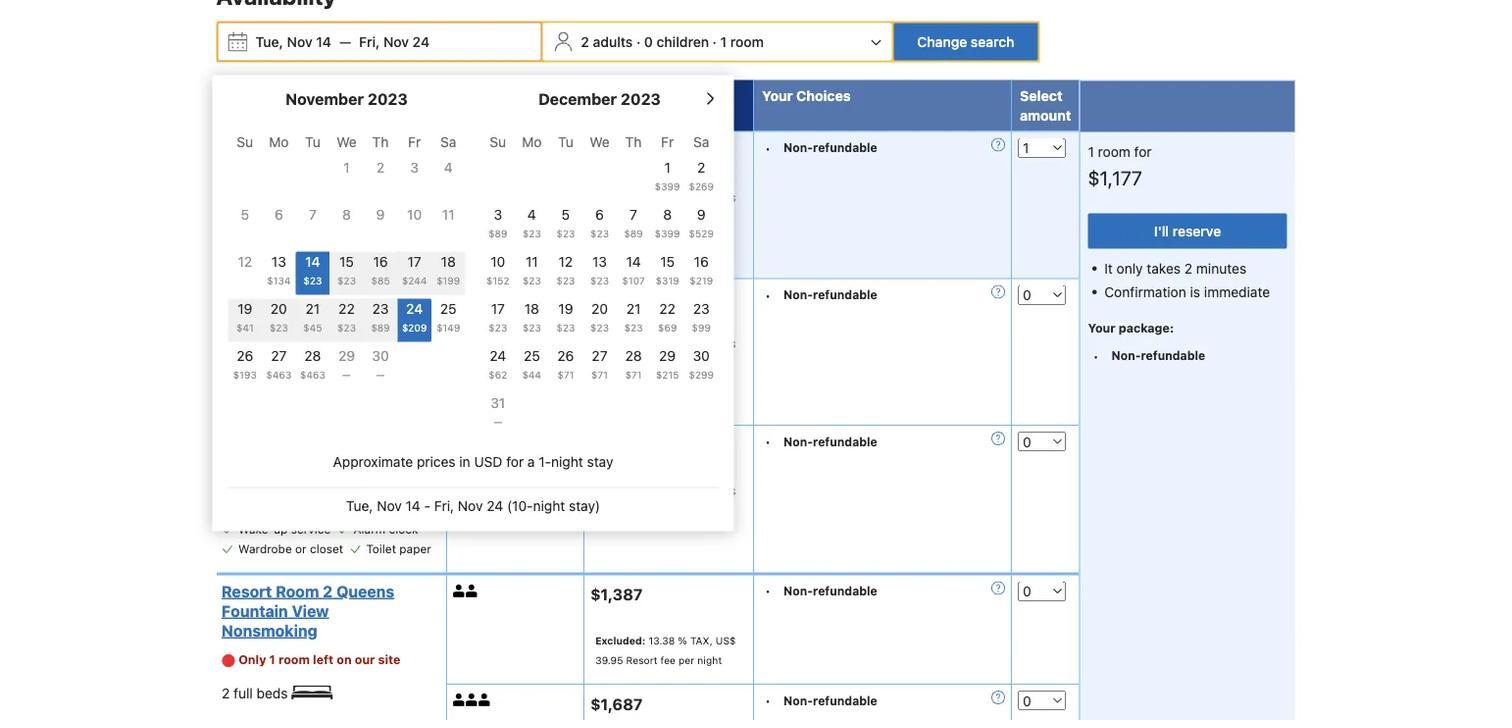 Task type: vqa. For each thing, say whether or not it's contained in the screenshot.
the 17 $23
yes



Task type: locate. For each thing, give the bounding box(es) containing it.
$71 inside 26 $71
[[558, 370, 574, 381]]

view right fountain
[[292, 602, 329, 620]]

1 vertical spatial 2 full beds
[[222, 685, 292, 701]]

19 inside 19 $23
[[559, 301, 573, 317]]

$152
[[487, 276, 510, 287]]

alarm clock
[[354, 523, 418, 537]]

0 horizontal spatial $1,177
[[591, 143, 639, 161]]

1 vertical spatial 11
[[526, 254, 538, 270]]

tu for november 2023
[[305, 134, 321, 150]]

2 $71 from the left
[[592, 370, 608, 381]]

2 29 from the left
[[659, 348, 676, 364]]

1 12 from the left
[[238, 254, 252, 270]]

30 inside 30 $299
[[693, 348, 710, 364]]

18 November 2023 checkbox
[[432, 252, 466, 295]]

0 horizontal spatial 16
[[373, 254, 388, 270]]

1 5 from the left
[[241, 207, 249, 223]]

16 December 2023 checkbox
[[685, 252, 719, 295]]

fri,
[[359, 34, 380, 50], [434, 498, 454, 514]]

queens inside resort room 2 queens high roller view nonsmoking
[[337, 139, 395, 158]]

4 per from the top
[[679, 655, 695, 667]]

20 $23 inside 20 november 2023 checkbox
[[270, 301, 288, 334]]

1 November 2023 checkbox
[[330, 158, 364, 201]]

$399 for 8
[[655, 229, 680, 240]]

14 cell
[[296, 248, 330, 295]]

more details on meals and payment options image for $1,777
[[992, 432, 1006, 446]]

25
[[440, 301, 457, 317], [524, 348, 540, 364]]

1 horizontal spatial 28
[[625, 348, 642, 364]]

23 November 2023 checkbox
[[364, 299, 398, 343]]

tv
[[310, 329, 325, 342]]

fr up 1 $399
[[661, 134, 674, 150]]

25 inside 25 $149
[[440, 301, 457, 317]]

15 $319
[[656, 254, 680, 287]]

1 vertical spatial for
[[1135, 144, 1152, 160]]

1 horizontal spatial tue,
[[346, 498, 373, 514]]

5 inside 5 option
[[241, 207, 249, 223]]

1 horizontal spatial we
[[590, 134, 610, 150]]

2 16 from the left
[[694, 254, 709, 270]]

1 13.38 from the top
[[649, 192, 675, 204]]

27 $463
[[266, 348, 292, 381]]

0 vertical spatial tue,
[[256, 34, 283, 50]]

22 for 22 $69
[[660, 301, 676, 317]]

28 $71
[[625, 348, 642, 381]]

0 horizontal spatial fri,
[[359, 34, 380, 50]]

25 December 2023 checkbox
[[515, 346, 549, 390]]

0 vertical spatial site
[[378, 210, 401, 224]]

1 vertical spatial tue,
[[346, 498, 373, 514]]

7 November 2023 checkbox
[[296, 205, 330, 248]]

13 for 13 $23
[[593, 254, 607, 270]]

4 inside 4 $23
[[528, 207, 536, 223]]

toilet
[[366, 542, 396, 556]]

1 horizontal spatial 26
[[558, 348, 574, 364]]

17 down $152
[[491, 301, 505, 317]]

2 only from the top
[[239, 653, 266, 667]]

14 $107
[[622, 254, 645, 287]]

1 horizontal spatial 25
[[524, 348, 540, 364]]

16 inside 16 $85
[[373, 254, 388, 270]]

package:
[[1119, 321, 1175, 335]]

5 left 6 november 2023 option
[[241, 207, 249, 223]]

$463 for 27
[[266, 370, 292, 381]]

18 inside 18 $23
[[525, 301, 540, 317]]

1 22 from the left
[[339, 301, 355, 317]]

2 8 from the left
[[663, 207, 672, 223]]

1 horizontal spatial 20 $23
[[591, 301, 609, 334]]

— right 29 november 2023 "checkbox"
[[376, 370, 385, 381]]

2 6 from the left
[[596, 207, 604, 223]]

22 down 'air'
[[339, 301, 355, 317]]

22
[[339, 301, 355, 317], [660, 301, 676, 317]]

15 November 2023 checkbox
[[330, 252, 364, 295]]

wardrobe or closet
[[238, 542, 343, 556]]

room up roller
[[276, 139, 319, 158]]

1 % from the top
[[678, 192, 688, 204]]

approximate
[[333, 454, 413, 470]]

$23 inside 17 december 2023 option
[[489, 323, 507, 334]]

31 —
[[491, 395, 506, 428]]

26 December 2023 checkbox
[[549, 346, 583, 390]]

2 39.95 from the top
[[596, 359, 624, 370]]

2 queens from the top
[[337, 582, 395, 601]]

0 horizontal spatial for
[[506, 454, 524, 470]]

$23 inside '15 november 2023' checkbox
[[338, 276, 356, 287]]

30 for 30 —
[[372, 348, 389, 364]]

1 vertical spatial 17
[[491, 301, 505, 317]]

2 $399 from the top
[[655, 229, 680, 240]]

20 right 19 $23
[[592, 301, 608, 317]]

2023 for december 2023
[[621, 90, 661, 109]]

25 November 2023 checkbox
[[432, 299, 466, 343]]

2 26 from the left
[[558, 348, 574, 364]]

or
[[295, 542, 307, 556]]

1 mo from the left
[[269, 134, 289, 150]]

0 vertical spatial clock
[[369, 484, 399, 497]]

1 horizontal spatial fri,
[[434, 498, 454, 514]]

$71 right 26 december 2023 option
[[592, 370, 608, 381]]

1 28 from the left
[[305, 348, 321, 364]]

27 November 2023 checkbox
[[262, 346, 296, 390]]

2 full from the top
[[234, 685, 253, 701]]

clock down the approximate
[[369, 484, 399, 497]]

18 for 18 $199
[[441, 254, 456, 270]]

1 queens from the top
[[337, 139, 395, 158]]

nonsmoking
[[222, 178, 317, 197], [222, 621, 317, 640]]

— inside '31 —'
[[494, 417, 503, 428]]

occupancy image
[[453, 288, 466, 301], [479, 288, 491, 301], [466, 585, 479, 597], [466, 694, 479, 707], [479, 694, 491, 707]]

$23 inside 20 november 2023 checkbox
[[270, 323, 288, 334]]

28
[[305, 348, 321, 364], [625, 348, 642, 364]]

1 horizontal spatial 5
[[562, 207, 570, 223]]

1 nonsmoking from the top
[[222, 178, 317, 197]]

us$
[[716, 192, 736, 204], [716, 339, 736, 351], [716, 486, 736, 498], [716, 635, 736, 647]]

non-
[[784, 141, 813, 155], [784, 288, 813, 302], [1112, 349, 1141, 363], [784, 435, 813, 449], [784, 585, 813, 598], [784, 694, 813, 708]]

th for december
[[626, 134, 642, 150]]

2 excluded: from the top
[[596, 486, 646, 498]]

13 November 2023 checkbox
[[262, 252, 296, 295]]

up for service
[[274, 523, 288, 537]]

nov up type
[[287, 34, 313, 50]]

$23 inside '18 december 2023' option
[[523, 323, 541, 334]]

full for resort room 2 queens fountain view nonsmoking
[[234, 685, 253, 701]]

13.38 % tax, us$ 39.95 resort fee per night for $1,777
[[596, 486, 736, 517]]

2 27 from the left
[[592, 348, 608, 364]]

up up wake-up service
[[274, 484, 288, 497]]

12 inside 12 november 2023 checkbox
[[238, 254, 252, 270]]

20 $23 inside 20 december 2023 option
[[591, 301, 609, 334]]

10 inside option
[[407, 207, 422, 223]]

sa for november 2023
[[441, 134, 457, 150]]

queens for resort room 2 queens high roller view nonsmoking
[[337, 139, 395, 158]]

immediate
[[1205, 284, 1271, 300]]

26 November 2023 checkbox
[[228, 346, 262, 390]]

22 December 2023 checkbox
[[651, 299, 685, 343]]

november 2023
[[286, 90, 408, 109]]

0 vertical spatial left
[[313, 210, 334, 224]]

13.38 for $1,387
[[649, 635, 675, 647]]

1 16 from the left
[[373, 254, 388, 270]]

27 for 27 $71
[[592, 348, 608, 364]]

$23 inside 21 december 2023 checkbox
[[625, 323, 643, 334]]

0 horizontal spatial 30
[[372, 348, 389, 364]]

30 December 2023 checkbox
[[685, 346, 719, 390]]

0 vertical spatial only 1 room left on our site
[[239, 210, 401, 224]]

$71 inside 27 december 2023 option
[[592, 370, 608, 381]]

$23 inside 13 december 2023 checkbox
[[591, 276, 609, 287]]

21 December 2023 checkbox
[[617, 299, 651, 343]]

29 inside 29 $215
[[659, 348, 676, 364]]

25 for 25 $149
[[440, 301, 457, 317]]

1 horizontal spatial fr
[[661, 134, 674, 150]]

1 vertical spatial on
[[337, 653, 352, 667]]

· right children
[[713, 34, 717, 50]]

26 $71
[[558, 348, 574, 381]]

29 November 2023 checkbox
[[330, 346, 364, 390]]

only down high
[[239, 210, 266, 224]]

1 site from the top
[[378, 210, 401, 224]]

0 horizontal spatial 18
[[441, 254, 456, 270]]

— inside 30 —
[[376, 370, 385, 381]]

clock
[[369, 484, 399, 497], [389, 523, 418, 537]]

0 horizontal spatial 3
[[410, 160, 419, 176]]

2 sa from the left
[[694, 134, 710, 150]]

$23 for 4 december 2023 checkbox
[[523, 229, 541, 240]]

$71 inside the 28 $71
[[626, 370, 642, 381]]

1
[[721, 34, 727, 50], [1089, 144, 1095, 160], [344, 160, 350, 176], [665, 160, 671, 176], [269, 210, 276, 224], [269, 653, 276, 667]]

$219
[[690, 276, 713, 287]]

2 19 from the left
[[559, 301, 573, 317]]

resort inside resort room 2 queens fountain view nonsmoking
[[222, 582, 272, 601]]

2 per from the top
[[679, 359, 695, 370]]

1 horizontal spatial 8
[[663, 207, 672, 223]]

1 horizontal spatial mo
[[522, 134, 542, 150]]

excluded: down $1,387
[[596, 635, 646, 647]]

22 $23
[[338, 301, 356, 334]]

for right price
[[646, 88, 665, 104]]

resort
[[222, 139, 272, 158], [626, 212, 658, 224], [626, 359, 658, 370], [626, 506, 658, 517], [222, 582, 272, 601], [626, 655, 658, 667]]

$1,177 down december 2023
[[591, 143, 639, 161]]

$71 for 26
[[558, 370, 574, 381]]

$23 inside the 22 november 2023 option
[[338, 323, 356, 334]]

15 for 15 $23
[[340, 254, 354, 270]]

left down 1 checkbox
[[313, 210, 334, 224]]

9 up the $529
[[697, 207, 706, 223]]

tu down november at the top left of the page
[[305, 134, 321, 150]]

24 cell
[[398, 295, 432, 343]]

20 cell
[[262, 295, 296, 343]]

15 cell
[[330, 248, 364, 295]]

20 for 20 december 2023 option
[[592, 301, 608, 317]]

$23 inside 5 december 2023 option
[[557, 229, 575, 240]]

0 horizontal spatial 2023
[[368, 90, 408, 109]]

2 horizontal spatial $71
[[626, 370, 642, 381]]

nights
[[688, 88, 731, 104]]

3 per from the top
[[679, 506, 695, 517]]

23 inside 23 $89
[[372, 301, 389, 317]]

1 horizontal spatial 12
[[559, 254, 573, 270]]

0 horizontal spatial tue,
[[256, 34, 283, 50]]

queens inside resort room 2 queens fountain view nonsmoking
[[337, 582, 395, 601]]

1 horizontal spatial 27
[[592, 348, 608, 364]]

view inside resort room 2 queens fountain view nonsmoking
[[292, 602, 329, 620]]

1 23 from the left
[[372, 301, 389, 317]]

room left type
[[225, 88, 264, 104]]

0 vertical spatial 4
[[444, 160, 453, 176]]

11 $23
[[523, 254, 541, 287]]

prices
[[417, 454, 456, 470]]

16 cell
[[364, 248, 398, 295]]

6 $23
[[591, 207, 609, 240]]

13
[[272, 254, 286, 270], [593, 254, 607, 270]]

type
[[267, 88, 300, 104]]

23 inside 23 $99
[[693, 301, 710, 317]]

$23 inside 6 december 2023 checkbox
[[591, 229, 609, 240]]

13.38 for $1,477
[[649, 339, 675, 351]]

channels inside pay-per-view channels hairdryer
[[359, 444, 408, 458]]

10 inside 10 $152
[[491, 254, 506, 270]]

18 for 18 $23
[[525, 301, 540, 317]]

2 % from the top
[[678, 339, 688, 351]]

0 vertical spatial queens
[[337, 139, 395, 158]]

2 · from the left
[[713, 34, 717, 50]]

$89 inside 7 december 2023 checkbox
[[624, 229, 643, 240]]

11 inside 'checkbox'
[[442, 207, 455, 223]]

28 inside 28 $463
[[305, 348, 321, 364]]

30 up $299
[[693, 348, 710, 364]]

9 inside 9 $529
[[697, 207, 706, 223]]

cable
[[313, 503, 344, 517]]

$23 for 20 december 2023 option
[[591, 323, 609, 334]]

2 up from the top
[[274, 523, 288, 537]]

2 inside it only takes 2 minutes confirmation is immediate
[[1185, 261, 1193, 277]]

wake- for wake-up service
[[238, 523, 274, 537]]

1 horizontal spatial $1,177
[[1089, 167, 1143, 190]]

1 vertical spatial queens
[[337, 582, 395, 601]]

5 for 5 $23
[[562, 207, 570, 223]]

1 vertical spatial more details on meals and payment options image
[[992, 691, 1006, 705]]

2
[[581, 34, 590, 50], [323, 139, 333, 158], [377, 160, 385, 176], [698, 160, 706, 176], [222, 242, 230, 258], [1185, 261, 1193, 277], [323, 582, 333, 601], [222, 685, 230, 701]]

3 % from the top
[[678, 486, 688, 498]]

$23 for 20 november 2023 checkbox
[[270, 323, 288, 334]]

1 2 full beds from the top
[[222, 242, 292, 258]]

1 horizontal spatial 22
[[660, 301, 676, 317]]

us$ for $1,777
[[716, 486, 736, 498]]

29 inside "checkbox"
[[338, 348, 355, 364]]

39.95 left 7 $89
[[596, 212, 624, 224]]

1 fee from the top
[[661, 212, 676, 224]]

0 vertical spatial up
[[274, 484, 288, 497]]

19 November 2023 checkbox
[[228, 299, 262, 343]]

26 inside 26 $193
[[237, 348, 253, 364]]

only down fountain
[[239, 653, 266, 667]]

— inside '29 —'
[[342, 370, 351, 381]]

14 up $107
[[626, 254, 641, 270]]

0 horizontal spatial your
[[762, 88, 793, 104]]

31
[[491, 395, 506, 411]]

20 for 20 november 2023 checkbox
[[271, 301, 287, 317]]

0
[[645, 34, 653, 50]]

$399 inside 8 december 2023 checkbox
[[655, 229, 680, 240]]

$1,177 up i'll reserve button
[[1089, 167, 1143, 190]]

th up '2 november 2023' option
[[372, 134, 389, 150]]

site down the resort room 2 queens fountain view nonsmoking link
[[378, 653, 401, 667]]

fr for december 2023
[[661, 134, 674, 150]]

5 inside 5 $23
[[562, 207, 570, 223]]

full
[[234, 242, 253, 258], [234, 685, 253, 701]]

1 horizontal spatial 21
[[627, 301, 641, 317]]

25 up the $149
[[440, 301, 457, 317]]

1 grid from the left
[[228, 123, 466, 390]]

$23 inside "14 november 2023" option
[[304, 276, 322, 287]]

more details on meals and payment options image
[[992, 138, 1006, 152], [992, 285, 1006, 299], [992, 432, 1006, 446]]

tu for december 2023
[[558, 134, 574, 150]]

our down the resort room 2 queens fountain view nonsmoking link
[[355, 653, 375, 667]]

26 inside 26 december 2023 option
[[558, 348, 574, 364]]

queens up '2 november 2023' option
[[337, 139, 395, 158]]

cable channels
[[313, 503, 397, 517]]

0 horizontal spatial 20
[[271, 301, 287, 317]]

2 5 from the left
[[562, 207, 570, 223]]

wake- up wardrobe
[[238, 523, 274, 537]]

0 vertical spatial channels
[[359, 444, 408, 458]]

tu down "december" on the top
[[558, 134, 574, 150]]

2 tu from the left
[[558, 134, 574, 150]]

mo for december
[[522, 134, 542, 150]]

0 horizontal spatial $463
[[266, 370, 292, 381]]

we up 1 checkbox
[[337, 134, 357, 150]]

3 December 2023 checkbox
[[481, 205, 515, 248]]

2 tax, from the top
[[691, 339, 713, 351]]

1 horizontal spatial 30
[[693, 348, 710, 364]]

$193
[[233, 370, 257, 381]]

22 inside 22 $23
[[339, 301, 355, 317]]

15 December 2023 checkbox
[[651, 252, 685, 295]]

14 inside 14 $107
[[626, 254, 641, 270]]

2 we from the left
[[590, 134, 610, 150]]

0 horizontal spatial 11
[[442, 207, 455, 223]]

$23 for 19 december 2023 'option'
[[557, 323, 575, 334]]

7 left 8 $399
[[630, 207, 638, 223]]

0 vertical spatial $399
[[655, 182, 680, 193]]

11 inside 11 $23
[[526, 254, 538, 270]]

16 for 16 $219
[[694, 254, 709, 270]]

0 vertical spatial $1,177
[[591, 143, 639, 161]]

1 vertical spatial more details on meals and payment options image
[[992, 285, 1006, 299]]

0 vertical spatial 17
[[408, 254, 422, 270]]

fri, right -
[[434, 498, 454, 514]]

$89 inside 3 december 2023 option
[[489, 229, 508, 240]]

1 inside button
[[721, 34, 727, 50]]

7 inside 7 'option'
[[309, 207, 317, 223]]

19 December 2023 checkbox
[[549, 299, 583, 343]]

$463 right free
[[266, 370, 292, 381]]

$69
[[658, 323, 677, 334]]

7 inside 7 $89
[[630, 207, 638, 223]]

only 1 room left on our site down 1 checkbox
[[239, 210, 401, 224]]

17
[[408, 254, 422, 270], [491, 301, 505, 317]]

1 6 from the left
[[275, 207, 283, 223]]

1 vertical spatial left
[[313, 653, 334, 667]]

2 our from the top
[[355, 653, 375, 667]]

16 up $85
[[373, 254, 388, 270]]

us$ for $1,477
[[716, 339, 736, 351]]

8 inside option
[[342, 207, 351, 223]]

3 inside 3 $89
[[494, 207, 502, 223]]

1 horizontal spatial 15
[[660, 254, 675, 270]]

0 horizontal spatial 9
[[376, 207, 385, 223]]

29 for 29 $215
[[659, 348, 676, 364]]

29 December 2023 checkbox
[[651, 346, 685, 390]]

$71 right $44
[[558, 370, 574, 381]]

for
[[646, 88, 665, 104], [1135, 144, 1152, 160], [506, 454, 524, 470]]

24 $209
[[402, 301, 427, 334]]

13 inside 13 $23
[[593, 254, 607, 270]]

0 vertical spatial fri,
[[359, 34, 380, 50]]

on down the resort room 2 queens fountain view nonsmoking link
[[337, 653, 352, 667]]

1 horizontal spatial 4
[[528, 207, 536, 223]]

free toiletries
[[238, 366, 314, 380]]

2 2023 from the left
[[621, 90, 661, 109]]

23 for 23 $99
[[693, 301, 710, 317]]

$399 left $269
[[655, 182, 680, 193]]

2 more details on meals and payment options image from the top
[[992, 285, 1006, 299]]

7 for 7
[[309, 207, 317, 223]]

0 horizontal spatial $71
[[558, 370, 574, 381]]

19 for 19 $41
[[238, 301, 252, 317]]

1 21 from the left
[[306, 301, 320, 317]]

(10-
[[507, 498, 533, 514]]

1 vertical spatial 18
[[525, 301, 540, 317]]

20 inside option
[[592, 301, 608, 317]]

4 us$ from the top
[[716, 635, 736, 647]]

only 1 room left on our site down the resort room 2 queens fountain view nonsmoking link
[[239, 653, 401, 667]]

12 for 12 $23
[[559, 254, 573, 270]]

11 for 11 $23
[[526, 254, 538, 270]]

1 vertical spatial wake-
[[238, 523, 274, 537]]

$399 inside 1 december 2023 option
[[655, 182, 680, 193]]

2 full beds
[[222, 242, 292, 258], [222, 685, 292, 701]]

8 inside 8 $399
[[663, 207, 672, 223]]

1 vertical spatial 3
[[494, 207, 502, 223]]

2 28 from the left
[[625, 348, 642, 364]]

1 $399 from the top
[[655, 182, 680, 193]]

30 up shower
[[372, 348, 389, 364]]

$463 inside 28 november 2023 checkbox
[[300, 370, 326, 381]]

22 up $69
[[660, 301, 676, 317]]

su up high
[[237, 134, 253, 150]]

0 vertical spatial 10
[[669, 88, 685, 104]]

our down '2 november 2023' option
[[355, 210, 375, 224]]

fri, for -
[[434, 498, 454, 514]]

$463
[[266, 370, 292, 381], [300, 370, 326, 381]]

guests
[[530, 88, 576, 104]]

15 inside 15 $23
[[340, 254, 354, 270]]

39.95 for $1,777
[[596, 506, 624, 517]]

29
[[338, 348, 355, 364], [659, 348, 676, 364]]

21 cell
[[296, 295, 330, 343]]

1 sa from the left
[[441, 134, 457, 150]]

1 vertical spatial fri,
[[434, 498, 454, 514]]

on right 7 'option'
[[337, 210, 352, 224]]

closet
[[310, 542, 343, 556]]

23 for 23 $89
[[372, 301, 389, 317]]

1 vertical spatial site
[[378, 653, 401, 667]]

27
[[271, 348, 287, 364], [592, 348, 608, 364]]

nov up alarm clock at the bottom
[[377, 498, 402, 514]]

10 down "3 november 2023" option at the left of the page
[[407, 207, 422, 223]]

2 left 13 $134
[[222, 242, 230, 258]]

20 December 2023 checkbox
[[583, 299, 617, 343]]

30
[[372, 348, 389, 364], [693, 348, 710, 364]]

2 20 $23 from the left
[[591, 301, 609, 334]]

2 fr from the left
[[661, 134, 674, 150]]

refundable
[[813, 141, 878, 155], [813, 288, 878, 302], [1141, 349, 1206, 363], [813, 435, 878, 449], [813, 585, 878, 598], [813, 694, 878, 708]]

$199
[[437, 276, 460, 287]]

23 down conditioning
[[372, 301, 389, 317]]

21 inside 21 $45
[[306, 301, 320, 317]]

19 for 19 $23
[[559, 301, 573, 317]]

site down '2 november 2023' option
[[378, 210, 401, 224]]

· left 0
[[637, 34, 641, 50]]

7 for 7 $89
[[630, 207, 638, 223]]

0 horizontal spatial 25
[[440, 301, 457, 317]]

5 November 2023 checkbox
[[228, 205, 262, 248]]

14 December 2023 checkbox
[[617, 252, 651, 295]]

$71 left the $215
[[626, 370, 642, 381]]

$463 inside 27 november 2023 option
[[266, 370, 292, 381]]

1 full from the top
[[234, 242, 253, 258]]

20 inside checkbox
[[271, 301, 287, 317]]

mo for november
[[269, 134, 289, 150]]

1 horizontal spatial 20
[[592, 301, 608, 317]]

12 inside 12 $23
[[559, 254, 573, 270]]

1 su from the left
[[237, 134, 253, 150]]

25 inside "25 $44"
[[524, 348, 540, 364]]

2 23 from the left
[[693, 301, 710, 317]]

%
[[678, 192, 688, 204], [678, 339, 688, 351], [678, 486, 688, 498], [678, 635, 688, 647]]

9 inside checkbox
[[376, 207, 385, 223]]

$23 for '15 november 2023' checkbox
[[338, 276, 356, 287]]

$23 inside 20 december 2023 option
[[591, 323, 609, 334]]

0 vertical spatial occupancy image
[[453, 141, 466, 154]]

up up wardrobe or closet
[[274, 523, 288, 537]]

beds up $134
[[257, 242, 288, 258]]

2023 down 0
[[621, 90, 661, 109]]

2 us$ from the top
[[716, 339, 736, 351]]

27 inside 27 $463
[[271, 348, 287, 364]]

view inside resort room 2 queens high roller view nonsmoking
[[309, 159, 346, 177]]

1 th from the left
[[372, 134, 389, 150]]

1 vertical spatial beds
[[257, 685, 288, 701]]

0 vertical spatial beds
[[257, 242, 288, 258]]

13 for 13 $134
[[272, 254, 286, 270]]

10 November 2023 checkbox
[[398, 205, 432, 248]]

for up i'll reserve button
[[1135, 144, 1152, 160]]

queens
[[337, 139, 395, 158], [337, 582, 395, 601]]

$399
[[655, 182, 680, 193], [655, 229, 680, 240]]

channels up alarm
[[347, 503, 397, 517]]

mo down of
[[522, 134, 542, 150]]

$23 for "14 november 2023" option
[[304, 276, 322, 287]]

4 39.95 from the top
[[596, 655, 624, 667]]

conditioning
[[343, 279, 412, 292]]

6 December 2023 checkbox
[[583, 205, 617, 248]]

site
[[378, 210, 401, 224], [378, 653, 401, 667]]

1 inside the 1 room for $1,177
[[1089, 144, 1095, 160]]

th for november
[[372, 134, 389, 150]]

13 inside 13 $134
[[272, 254, 286, 270]]

excluded: down 21 $23 at top
[[596, 339, 646, 351]]

20 down feet²
[[271, 301, 287, 317]]

$23
[[523, 229, 541, 240], [557, 229, 575, 240], [591, 229, 609, 240], [304, 276, 322, 287], [338, 276, 356, 287], [523, 276, 541, 287], [557, 276, 575, 287], [591, 276, 609, 287], [270, 323, 288, 334], [338, 323, 356, 334], [489, 323, 507, 334], [523, 323, 541, 334], [557, 323, 575, 334], [591, 323, 609, 334], [625, 323, 643, 334]]

6 inside 6 $23
[[596, 207, 604, 223]]

1 19 from the left
[[238, 301, 252, 317]]

0 horizontal spatial 19
[[238, 301, 252, 317]]

14 left -
[[406, 498, 421, 514]]

3 November 2023 checkbox
[[398, 158, 432, 201]]

39.95 up $1,687
[[596, 655, 624, 667]]

grid
[[228, 123, 466, 390], [481, 123, 719, 437]]

2 grid from the left
[[481, 123, 719, 437]]

grid for november
[[228, 123, 466, 390]]

17 November 2023 checkbox
[[398, 252, 432, 295]]

0 horizontal spatial 12
[[238, 254, 252, 270]]

1 2023 from the left
[[368, 90, 408, 109]]

1 horizontal spatial 13
[[593, 254, 607, 270]]

1 vertical spatial $399
[[655, 229, 680, 240]]

1 horizontal spatial 18
[[525, 301, 540, 317]]

1 vertical spatial view
[[292, 602, 329, 620]]

0 horizontal spatial 23
[[372, 301, 389, 317]]

1 vertical spatial 10
[[407, 207, 422, 223]]

4 tax, from the top
[[691, 635, 713, 647]]

sa for december 2023
[[694, 134, 710, 150]]

0 horizontal spatial mo
[[269, 134, 289, 150]]

12 December 2023 checkbox
[[549, 252, 583, 295]]

23 $89
[[371, 301, 390, 334]]

1 vertical spatial clock
[[389, 523, 418, 537]]

2 right 1 checkbox
[[377, 160, 385, 176]]

$529
[[689, 229, 714, 240]]

15 up 'air'
[[340, 254, 354, 270]]

1 up from the top
[[274, 484, 288, 497]]

view
[[309, 159, 346, 177], [292, 602, 329, 620]]

$71 for 28
[[626, 370, 642, 381]]

th down price
[[626, 134, 642, 150]]

2 inside option
[[377, 160, 385, 176]]

0 horizontal spatial 22
[[339, 301, 355, 317]]

0 vertical spatial 18
[[441, 254, 456, 270]]

$23 for 6 december 2023 checkbox
[[591, 229, 609, 240]]

2 wake- from the top
[[238, 523, 274, 537]]

17 $23
[[489, 301, 507, 334]]

0 vertical spatial our
[[355, 210, 375, 224]]

1 20 $23 from the left
[[270, 301, 288, 334]]

39.95 left the 28 $71
[[596, 359, 624, 370]]

26
[[237, 348, 253, 364], [558, 348, 574, 364]]

2 up 1 checkbox
[[323, 139, 333, 158]]

12 for 12
[[238, 254, 252, 270]]

— down 31
[[494, 417, 503, 428]]

full down fountain
[[234, 685, 253, 701]]

3 left 4 $23
[[494, 207, 502, 223]]

39.95
[[596, 212, 624, 224], [596, 359, 624, 370], [596, 506, 624, 517], [596, 655, 624, 667]]

0 horizontal spatial su
[[237, 134, 253, 150]]

fri, up november 2023
[[359, 34, 380, 50]]

17 up "$244"
[[408, 254, 422, 270]]

1 tu from the left
[[305, 134, 321, 150]]

0 horizontal spatial sa
[[441, 134, 457, 150]]

3 more details on meals and payment options image from the top
[[992, 432, 1006, 446]]

30 $299
[[689, 348, 714, 381]]

0 horizontal spatial tu
[[305, 134, 321, 150]]

2 left adults on the left top of the page
[[581, 34, 590, 50]]

beds down fountain
[[257, 685, 288, 701]]

left
[[313, 210, 334, 224], [313, 653, 334, 667]]

beds for resort room 2 queens fountain view nonsmoking
[[257, 685, 288, 701]]

2 inside 2 $269
[[698, 160, 706, 176]]

$23 for 5 december 2023 option
[[557, 229, 575, 240]]

3 $71 from the left
[[626, 370, 642, 381]]

15 inside 15 $319
[[660, 254, 675, 270]]

2 horizontal spatial $89
[[624, 229, 643, 240]]

$463 for 28
[[300, 370, 326, 381]]

27 inside 27 $71
[[592, 348, 608, 364]]

tue, up alarm
[[346, 498, 373, 514]]

1 vertical spatial only
[[239, 653, 266, 667]]

1 horizontal spatial 10
[[491, 254, 506, 270]]

queens down toilet
[[337, 582, 395, 601]]

12 up 440
[[238, 254, 252, 270]]

26 up free
[[237, 348, 253, 364]]

3 excluded: from the top
[[596, 635, 646, 647]]

$44
[[523, 370, 542, 381]]

11 December 2023 checkbox
[[515, 252, 549, 295]]

6 inside 6 november 2023 option
[[275, 207, 283, 223]]

per for $1,477
[[679, 359, 695, 370]]

1 horizontal spatial $463
[[300, 370, 326, 381]]

1 horizontal spatial sa
[[694, 134, 710, 150]]

2 mo from the left
[[522, 134, 542, 150]]

3 13.38 % tax, us$ 39.95 resort fee per night from the top
[[596, 486, 736, 517]]

more details on meals and payment options image
[[992, 582, 1006, 595], [992, 691, 1006, 705]]

2 up is
[[1185, 261, 1193, 277]]

3 right '2 november 2023' option
[[410, 160, 419, 176]]

13.38
[[649, 192, 675, 204], [649, 339, 675, 351], [649, 486, 675, 498], [649, 635, 675, 647]]

2 inside resort room 2 queens fountain view nonsmoking
[[323, 582, 333, 601]]

2 $463 from the left
[[300, 370, 326, 381]]

0 horizontal spatial grid
[[228, 123, 466, 390]]

1 horizontal spatial su
[[490, 134, 506, 150]]

sa up 2 $269
[[694, 134, 710, 150]]

occupancy image
[[453, 141, 466, 154], [453, 585, 466, 597], [453, 694, 466, 707]]

2 22 from the left
[[660, 301, 676, 317]]

2 2 full beds from the top
[[222, 685, 292, 701]]

$269
[[689, 182, 714, 193]]

0 vertical spatial full
[[234, 242, 253, 258]]

1 20 from the left
[[271, 301, 287, 317]]

5 for 5
[[241, 207, 249, 223]]

su for december
[[490, 134, 506, 150]]

2 th from the left
[[626, 134, 642, 150]]

0 horizontal spatial th
[[372, 134, 389, 150]]

$23 inside 19 december 2023 'option'
[[557, 323, 575, 334]]

2 13.38 % tax, us$ 39.95 resort fee per night from the top
[[596, 339, 736, 370]]

16 inside 16 $219
[[694, 254, 709, 270]]

fee for $1,777
[[661, 506, 676, 517]]

19 right 18 $23
[[559, 301, 573, 317]]

11 right 10 $152 on the top left of page
[[526, 254, 538, 270]]

$399 for 1
[[655, 182, 680, 193]]

0 horizontal spatial $89
[[371, 323, 390, 334]]

1 our from the top
[[355, 210, 375, 224]]

full up 440
[[234, 242, 253, 258]]

we down december 2023
[[590, 134, 610, 150]]

tue, up room type
[[256, 34, 283, 50]]

1 $71 from the left
[[558, 370, 574, 381]]

3 fee from the top
[[661, 506, 676, 517]]

2 nonsmoking from the top
[[222, 621, 317, 640]]

nonsmoking down roller
[[222, 178, 317, 197]]

4 inside option
[[444, 160, 453, 176]]

fee for $1,387
[[661, 655, 676, 667]]

high
[[222, 159, 257, 177]]

your left choices
[[762, 88, 793, 104]]

29 for 29 —
[[338, 348, 355, 364]]

17 inside 17 $23
[[491, 301, 505, 317]]

13 up $134
[[272, 254, 286, 270]]

clock up toilet paper
[[389, 523, 418, 537]]

th
[[372, 134, 389, 150], [626, 134, 642, 150]]

$89 inside 23 november 2023 checkbox
[[371, 323, 390, 334]]

11
[[442, 207, 455, 223], [526, 254, 538, 270]]

1 vertical spatial room
[[276, 139, 319, 158]]

1 wake- from the top
[[238, 484, 274, 497]]

2 13 from the left
[[593, 254, 607, 270]]

$299
[[689, 370, 714, 381]]

1 horizontal spatial 11
[[526, 254, 538, 270]]

2 December 2023 checkbox
[[685, 158, 719, 201]]

2 21 from the left
[[627, 301, 641, 317]]

1 30 from the left
[[372, 348, 389, 364]]

% for $1,777
[[678, 486, 688, 498]]

19 inside 19 $41
[[238, 301, 252, 317]]

1 horizontal spatial your
[[1089, 321, 1116, 335]]

14 inside 14 $23
[[305, 254, 320, 270]]

2 20 from the left
[[592, 301, 608, 317]]

room inside resort room 2 queens high roller view nonsmoking
[[276, 139, 319, 158]]

2 left from the top
[[313, 653, 334, 667]]

room inside resort room 2 queens fountain view nonsmoking
[[276, 582, 319, 601]]

service
[[291, 523, 331, 537]]

2 down closet
[[323, 582, 333, 601]]

4 November 2023 checkbox
[[432, 158, 466, 201]]

30 inside checkbox
[[372, 348, 389, 364]]

2 horizontal spatial for
[[1135, 144, 1152, 160]]

sa up 4 option
[[441, 134, 457, 150]]

1 29 from the left
[[338, 348, 355, 364]]

adults
[[593, 34, 633, 50]]

2 beds from the top
[[257, 685, 288, 701]]

wake-
[[238, 484, 274, 497], [238, 523, 274, 537]]

26 right "25 $44"
[[558, 348, 574, 364]]

1 beds from the top
[[257, 242, 288, 258]]

tue,
[[256, 34, 283, 50], [346, 498, 373, 514]]



Task type: describe. For each thing, give the bounding box(es) containing it.
22 cell
[[330, 295, 364, 343]]

16 $219
[[690, 254, 713, 287]]

3 occupancy image from the top
[[453, 694, 466, 707]]

minutes
[[1197, 261, 1247, 277]]

13.38 % tax, us$ 39.95 resort fee per night for $1,477
[[596, 339, 736, 370]]

8 for 8 $399
[[663, 207, 672, 223]]

number of guests
[[455, 88, 576, 104]]

27 December 2023 checkbox
[[583, 346, 617, 390]]

per for $1,777
[[679, 506, 695, 517]]

17 $244
[[402, 254, 427, 287]]

16 November 2023 checkbox
[[364, 252, 398, 295]]

2 on from the top
[[337, 653, 352, 667]]

fountain
[[222, 602, 288, 620]]

choices
[[797, 88, 851, 104]]

$1,777
[[591, 437, 641, 455]]

13.38 for $1,777
[[649, 486, 675, 498]]

$23 for 13 december 2023 checkbox
[[591, 276, 609, 287]]

30 November 2023 checkbox
[[364, 346, 398, 390]]

25 $149
[[437, 301, 460, 334]]

4 for 4 $23
[[528, 207, 536, 223]]

10 $152
[[487, 254, 510, 287]]

$23 for 11 december 2023 option
[[523, 276, 541, 287]]

6 November 2023 checkbox
[[262, 205, 296, 248]]

2 adults · 0 children · 1 room
[[581, 34, 764, 50]]

— for 31
[[494, 417, 503, 428]]

15 $23
[[338, 254, 356, 287]]

resort inside resort room 2 queens high roller view nonsmoking
[[222, 139, 272, 158]]

21 for 21 $23
[[627, 301, 641, 317]]

of
[[513, 88, 527, 104]]

$45
[[303, 323, 322, 334]]

1 more details on meals and payment options image from the top
[[992, 582, 1006, 595]]

27 $71
[[592, 348, 608, 381]]

alarm
[[354, 523, 386, 537]]

9 December 2023 checkbox
[[685, 205, 719, 248]]

fee for $1,477
[[661, 359, 676, 370]]

room inside the 1 room for $1,177
[[1098, 144, 1131, 160]]

1 inside checkbox
[[344, 160, 350, 176]]

select
[[1020, 88, 1063, 104]]

2 inside resort room 2 queens high roller view nonsmoking
[[323, 139, 333, 158]]

price for 10 nights
[[608, 88, 731, 104]]

28 $463
[[300, 348, 326, 381]]

14 November 2023 checkbox
[[296, 252, 330, 295]]

shower
[[337, 366, 378, 380]]

resort room 2 queens high roller view nonsmoking
[[222, 139, 395, 197]]

1 left from the top
[[313, 210, 334, 224]]

$71 for 27
[[592, 370, 608, 381]]

39.95 for $1,477
[[596, 359, 624, 370]]

18 $199
[[437, 254, 460, 287]]

2 full beds for resort room 2 queens high roller view nonsmoking
[[222, 242, 292, 258]]

1 more details on meals and payment options image from the top
[[992, 138, 1006, 152]]

up for service/alarm
[[274, 484, 288, 497]]

7 $89
[[624, 207, 643, 240]]

2 full beds for resort room 2 queens fountain view nonsmoking
[[222, 685, 292, 701]]

$209
[[402, 323, 427, 334]]

17 for 17 $244
[[408, 254, 422, 270]]

fri, for —
[[359, 34, 380, 50]]

3 for 3 $89
[[494, 207, 502, 223]]

1 occupancy image from the top
[[453, 141, 466, 154]]

$85
[[371, 276, 390, 287]]

— for 30
[[376, 370, 385, 381]]

grid for december
[[481, 123, 719, 437]]

tue, for tue, nov 14 - fri, nov 24 (10-night stay)
[[346, 498, 373, 514]]

a
[[528, 454, 535, 470]]

27 for 27 $463
[[271, 348, 287, 364]]

pay-per-view channels hairdryer
[[282, 444, 408, 478]]

1 · from the left
[[637, 34, 641, 50]]

1 39.95 from the top
[[596, 212, 624, 224]]

21 for 21 $45
[[306, 301, 320, 317]]

$41
[[236, 323, 254, 334]]

us$ for $1,387
[[716, 635, 736, 647]]

$89 for 3
[[489, 229, 508, 240]]

23 $99
[[692, 301, 711, 334]]

room for resort room 2 queens high roller view nonsmoking
[[276, 139, 319, 158]]

13 December 2023 checkbox
[[583, 252, 617, 295]]

1 us$ from the top
[[716, 192, 736, 204]]

$215
[[656, 370, 679, 381]]

stay
[[587, 454, 614, 470]]

6 for 6
[[275, 207, 283, 223]]

22 November 2023 checkbox
[[330, 299, 364, 343]]

room type
[[225, 88, 300, 104]]

$23 for 12 december 2023 option
[[557, 276, 575, 287]]

8 November 2023 checkbox
[[330, 205, 364, 248]]

17 cell
[[398, 248, 432, 295]]

excluded: for $1,387
[[596, 635, 646, 647]]

11 November 2023 checkbox
[[432, 205, 466, 248]]

23 cell
[[364, 295, 398, 343]]

tax, for $1,777
[[691, 486, 713, 498]]

wake-up service/alarm clock
[[238, 484, 399, 497]]

13 $134
[[267, 254, 291, 287]]

13 $23
[[591, 254, 609, 287]]

more details on meals and payment options image for $1,477
[[992, 285, 1006, 299]]

$23 for '18 december 2023' option
[[523, 323, 541, 334]]

1 only from the top
[[239, 210, 266, 224]]

8 $399
[[655, 207, 680, 240]]

tue, nov 14 - fri, nov 24 (10-night stay)
[[346, 498, 601, 514]]

2 site from the top
[[378, 653, 401, 667]]

25 for 25 $44
[[524, 348, 540, 364]]

your package:
[[1089, 321, 1175, 335]]

7 December 2023 checkbox
[[617, 205, 651, 248]]

4 December 2023 checkbox
[[515, 205, 549, 248]]

wardrobe
[[238, 542, 292, 556]]

su for november
[[237, 134, 253, 150]]

change search
[[918, 34, 1015, 50]]

nov up november 2023
[[384, 34, 409, 50]]

29 —
[[338, 348, 355, 381]]

9 for 9
[[376, 207, 385, 223]]

$107
[[622, 276, 645, 287]]

toilet paper
[[366, 542, 431, 556]]

$1,477
[[591, 290, 642, 308]]

— up november 2023
[[339, 34, 351, 50]]

28 December 2023 checkbox
[[617, 346, 651, 390]]

feet²
[[269, 279, 295, 292]]

9 November 2023 checkbox
[[364, 205, 398, 248]]

1 December 2023 checkbox
[[651, 158, 685, 201]]

10 for 10
[[407, 207, 422, 223]]

29 $215
[[656, 348, 679, 381]]

1 inside 1 $399
[[665, 160, 671, 176]]

28 November 2023 checkbox
[[296, 346, 330, 390]]

1 room for $1,177
[[1089, 144, 1152, 190]]

1 13.38 % tax, us$ 39.95 resort fee per night from the top
[[596, 192, 736, 224]]

hairdryer
[[304, 464, 355, 478]]

1 on from the top
[[337, 210, 352, 224]]

2 inside button
[[581, 34, 590, 50]]

1 $399
[[655, 160, 680, 193]]

2 down fountain
[[222, 685, 230, 701]]

amount
[[1020, 108, 1072, 124]]

31 December 2023 checkbox
[[481, 394, 515, 437]]

4 for 4
[[444, 160, 453, 176]]

nonsmoking inside resort room 2 queens high roller view nonsmoking
[[222, 178, 317, 197]]

5 $23
[[557, 207, 575, 240]]

24 December 2023 checkbox
[[481, 346, 515, 390]]

paper
[[400, 542, 431, 556]]

4 $23
[[523, 207, 541, 240]]

2 November 2023 checkbox
[[364, 158, 398, 201]]

24 inside the 24 $209
[[406, 301, 423, 317]]

2023 for november 2023
[[368, 90, 408, 109]]

$244
[[402, 276, 427, 287]]

change search button
[[894, 24, 1038, 61]]

free
[[238, 366, 263, 380]]

8 December 2023 checkbox
[[651, 205, 685, 248]]

10 December 2023 checkbox
[[481, 252, 515, 295]]

we for december
[[590, 134, 610, 150]]

21 $45
[[303, 301, 322, 334]]

december
[[539, 90, 617, 109]]

$149
[[437, 323, 460, 334]]

18 December 2023 checkbox
[[515, 299, 549, 343]]

24 November 2023 checkbox
[[398, 299, 432, 343]]

resort room 2 queens high roller view nonsmoking link
[[222, 138, 435, 197]]

9 for 9 $529
[[697, 207, 706, 223]]

queens for resort room 2 queens fountain view nonsmoking
[[337, 582, 395, 601]]

2 more details on meals and payment options image from the top
[[992, 691, 1006, 705]]

13.38 % tax, us$ 39.95 resort fee per night for $1,387
[[596, 635, 736, 667]]

0 vertical spatial room
[[225, 88, 264, 104]]

23 December 2023 checkbox
[[685, 299, 719, 343]]

22 for 22 $23
[[339, 301, 355, 317]]

per-
[[308, 444, 331, 458]]

attached
[[243, 304, 293, 317]]

30 —
[[372, 348, 389, 381]]

beds for resort room 2 queens high roller view nonsmoking
[[257, 242, 288, 258]]

$1,177 inside the 1 room for $1,177
[[1089, 167, 1143, 190]]

39.95 for $1,387
[[596, 655, 624, 667]]

i'll reserve
[[1154, 223, 1222, 240]]

2 horizontal spatial 10
[[669, 88, 685, 104]]

21 November 2023 checkbox
[[296, 299, 330, 343]]

2 $269
[[689, 160, 714, 193]]

20 $23 for 20 november 2023 checkbox
[[270, 301, 288, 334]]

1 per from the top
[[679, 212, 695, 224]]

$1,387
[[591, 586, 643, 604]]

air conditioning
[[324, 279, 412, 292]]

excluded: for $1,477
[[596, 339, 646, 351]]

14 up november at the top left of the page
[[316, 34, 332, 50]]

toiletries
[[266, 366, 314, 380]]

30 for 30 $299
[[693, 348, 710, 364]]

tue, for tue, nov 14 — fri, nov 24
[[256, 34, 283, 50]]

tue, nov 14 — fri, nov 24
[[256, 34, 430, 50]]

18 cell
[[432, 248, 466, 295]]

10 for 10 $152
[[491, 254, 506, 270]]

$23 for 17 december 2023 option
[[489, 323, 507, 334]]

for inside the 1 room for $1,177
[[1135, 144, 1152, 160]]

flat-screen tv
[[243, 329, 325, 342]]

takes
[[1147, 261, 1181, 277]]

26 for 26 $193
[[237, 348, 253, 364]]

$134
[[267, 276, 291, 287]]

nonsmoking inside resort room 2 queens fountain view nonsmoking
[[222, 621, 317, 640]]

% for $1,477
[[678, 339, 688, 351]]

16 $85
[[371, 254, 390, 287]]

2 occupancy image from the top
[[453, 585, 466, 597]]

full for resort room 2 queens high roller view nonsmoking
[[234, 242, 253, 258]]

fr for november 2023
[[408, 134, 421, 150]]

room for resort room 2 queens fountain view nonsmoking
[[276, 582, 319, 601]]

24 inside 24 $62
[[490, 348, 506, 364]]

search
[[971, 34, 1015, 50]]

20 November 2023 checkbox
[[262, 299, 296, 343]]

$89 for 7
[[624, 229, 643, 240]]

17 December 2023 checkbox
[[481, 299, 515, 343]]

bathroom
[[297, 304, 350, 317]]

1 tax, from the top
[[691, 192, 713, 204]]

1 only 1 room left on our site from the top
[[239, 210, 401, 224]]

3 for 3
[[410, 160, 419, 176]]

20 $23 for 20 december 2023 option
[[591, 301, 609, 334]]

is
[[1191, 284, 1201, 300]]

16 for 16 $85
[[373, 254, 388, 270]]

2 only 1 room left on our site from the top
[[239, 653, 401, 667]]

26 $193
[[233, 348, 257, 381]]

children
[[657, 34, 709, 50]]

5 December 2023 checkbox
[[549, 205, 583, 248]]

0 vertical spatial for
[[646, 88, 665, 104]]

usd
[[474, 454, 503, 470]]

nov right -
[[458, 498, 483, 514]]

$319
[[656, 276, 680, 287]]

per for $1,387
[[679, 655, 695, 667]]

your for your package:
[[1089, 321, 1116, 335]]

19 cell
[[228, 295, 262, 343]]

change
[[918, 34, 968, 50]]

december 2023
[[539, 90, 661, 109]]

only
[[1117, 261, 1144, 277]]

room inside button
[[731, 34, 764, 50]]

28 for 28 $463
[[305, 348, 321, 364]]

attached bathroom
[[243, 304, 350, 317]]

1 vertical spatial channels
[[347, 503, 397, 517]]

26 for 26 $71
[[558, 348, 574, 364]]

2 vertical spatial for
[[506, 454, 524, 470]]

12 November 2023 checkbox
[[228, 252, 262, 295]]

your for your choices
[[762, 88, 793, 104]]

air
[[324, 279, 340, 292]]

11 for 11
[[442, 207, 455, 223]]



